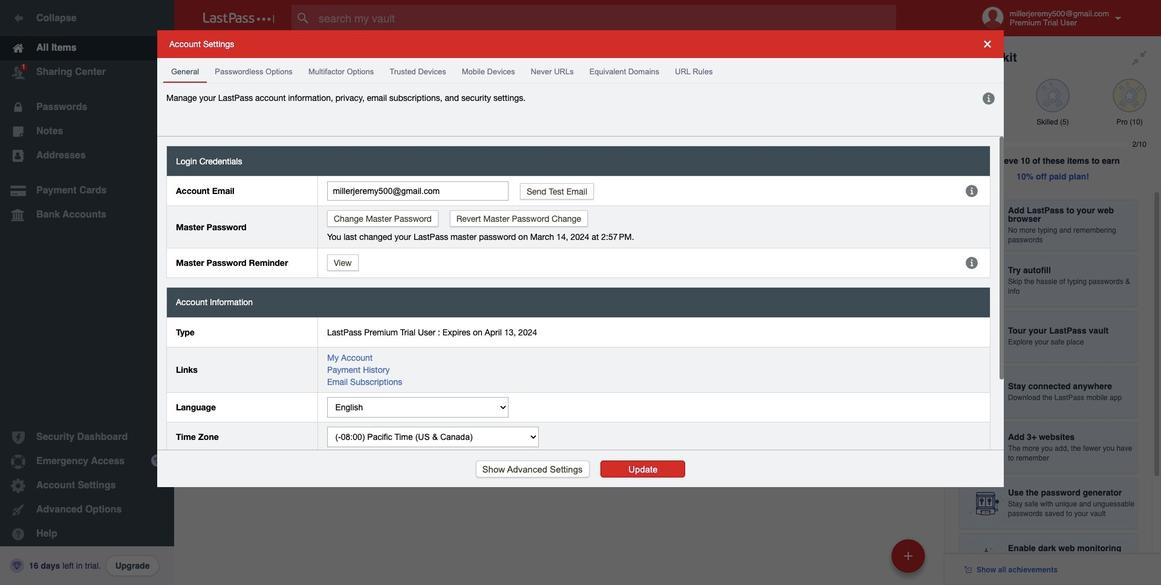 Task type: vqa. For each thing, say whether or not it's contained in the screenshot.
New item icon
yes



Task type: describe. For each thing, give the bounding box(es) containing it.
Search search field
[[292, 5, 920, 31]]

new item image
[[904, 552, 913, 560]]

vault options navigation
[[174, 36, 945, 73]]



Task type: locate. For each thing, give the bounding box(es) containing it.
main navigation navigation
[[0, 0, 174, 586]]

search my vault text field
[[292, 5, 920, 31]]

lastpass image
[[203, 13, 275, 24]]

new item navigation
[[887, 536, 933, 586]]



